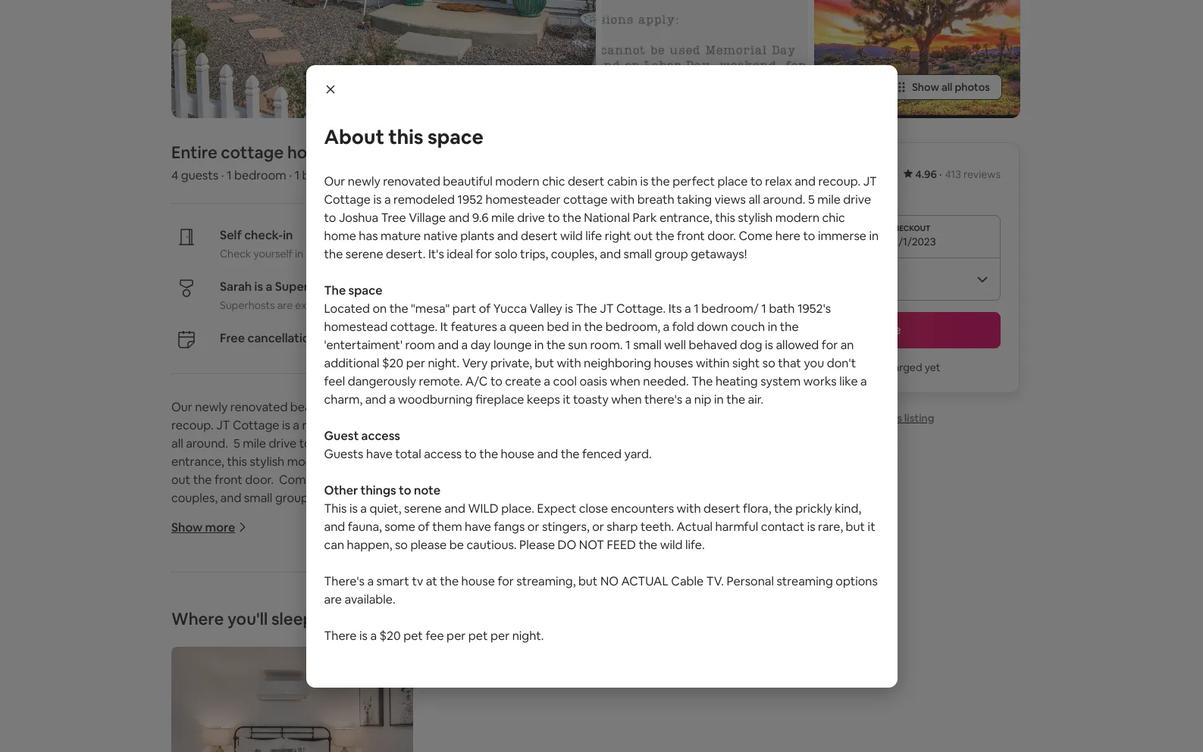 Task type: locate. For each thing, give the bounding box(es) containing it.
1 horizontal spatial be
[[867, 361, 879, 374]]

come left other
[[279, 472, 313, 488]]

yard. inside guest access guests have total access to the house and the fenced yard.
[[624, 446, 652, 462]]

room inside located on the "mesa" part of yucca valley is the jt cottage. its a 1 bedroom/ 1 bath 1952's homestead cottage. it features a queen bed in the bedroom, a fold down couch in the 'entertaiment' room and a day lounge in the sun room. 1 small well behaved dog is allowed for an additional $20 per night. very private, but with neighboring houses within sight so that you don't feel dangerously remote.  a/c to create a cool oasis when needed. the heating system works like a charm, and a woodburning fireplace keeps it toasty when there's a nip in the air.
[[274, 581, 304, 597]]

keeps up guest access guests have total access to the house and the fenced yard.
[[527, 392, 560, 407]]

0 horizontal spatial queen
[[392, 563, 428, 579]]

$20 inside the space located on the "mesa" part of yucca valley is the jt cottage. its a 1 bedroom/ 1 bath 1952's homestead cottage. it features a queen bed in the bedroom, a fold down couch in the 'entertaiment' room and a day lounge in the sun room. 1 small well behaved dog is allowed for an additional $20 per night. very private, but with neighboring houses within sight so that you don't feel dangerously remote.  a/c to create a cool oasis when needed.  the heating system works like a charm, and a woodburning fireplace keeps it toasty when there's a nip in the air.
[[382, 355, 403, 371]]

be down them
[[449, 537, 464, 553]]

located
[[324, 301, 370, 317], [171, 545, 217, 561]]

so inside located on the "mesa" part of yucca valley is the jt cottage. its a 1 bedroom/ 1 bath 1952's homestead cottage. it features a queen bed in the bedroom, a fold down couch in the 'entertaiment' room and a day lounge in the sun room. 1 small well behaved dog is allowed for an additional $20 per night. very private, but with neighboring houses within sight so that you don't feel dangerously remote.  a/c to create a cool oasis when needed. the heating system works like a charm, and a woodburning fireplace keeps it toasty when there's a nip in the air.
[[201, 618, 214, 634]]

views inside about this space dialog
[[715, 191, 746, 207]]

fireplace inside located on the "mesa" part of yucca valley is the jt cottage. its a 1 bedroom/ 1 bath 1952's homestead cottage. it features a queen bed in the bedroom, a fold down couch in the 'entertaiment' room and a day lounge in the sun room. 1 small well behaved dog is allowed for an additional $20 per night. very private, but with neighboring houses within sight so that you don't feel dangerously remote.  a/c to create a cool oasis when needed. the heating system works like a charm, and a woodburning fireplace keeps it toasty when there's a nip in the air.
[[501, 636, 550, 652]]

joshua
[[339, 210, 378, 226], [314, 436, 354, 452]]

breath inside about this space dialog
[[637, 191, 674, 207]]

rare,
[[818, 519, 843, 535]]

ideal inside about this space dialog
[[447, 246, 473, 262]]

features inside located on the "mesa" part of yucca valley is the jt cottage. its a 1 bedroom/ 1 bath 1952's homestead cottage. it features a queen bed in the bedroom, a fold down couch in the 'entertaiment' room and a day lounge in the sun room. 1 small well behaved dog is allowed for an additional $20 per night. very private, but with neighboring houses within sight so that you don't feel dangerously remote.  a/c to create a cool oasis when needed. the heating system works like a charm, and a woodburning fireplace keeps it toasty when there's a nip in the air.
[[334, 563, 381, 579]]

total
[[395, 446, 421, 462], [242, 709, 269, 725]]

has up other things to note
[[394, 454, 413, 470]]

group inside about this space dialog
[[655, 246, 688, 262]]

fireplace down streaming,
[[501, 636, 550, 652]]

'entertaiment' up where you'll sleep
[[193, 581, 271, 597]]

night. down smart on the bottom
[[356, 600, 388, 615]]

charm, up guest on the bottom left of page
[[324, 392, 363, 407]]

entrance,
[[660, 210, 712, 226], [171, 454, 224, 470]]

9.6 inside about this space dialog
[[472, 210, 489, 226]]

this is a quiet, serene and wild place.  expect close encounters with desert flora, the prickly kind, and fauna, some of them have fangs or stingers, or sharp teeth.  actual harmful contact is rare, but it can happen, so please be cautious. please do not feed the wild life.
[[324, 501, 875, 553]]

bedroom/ inside located on the "mesa" part of yucca valley is the jt cottage. its a 1 bedroom/ 1 bath 1952's homestead cottage. it features a queen bed in the bedroom, a fold down couch in the 'entertaiment' room and a day lounge in the sun room. 1 small well behaved dog is allowed for an additional $20 per night. very private, but with neighboring houses within sight so that you don't feel dangerously remote.  a/c to create a cool oasis when needed. the heating system works like a charm, and a woodburning fireplace keeps it toasty when there's a nip in the air.
[[549, 545, 606, 561]]

· down hosted
[[327, 167, 330, 183]]

dangerously inside located on the "mesa" part of yucca valley is the jt cottage. its a 1 bedroom/ 1 bath 1952's homestead cottage. it features a queen bed in the bedroom, a fold down couch in the 'entertaiment' room and a day lounge in the sun room. 1 small well behaved dog is allowed for an additional $20 per night. very private, but with neighboring houses within sight so that you don't feel dangerously remote.  a/c to create a cool oasis when needed. the heating system works like a charm, and a woodburning fireplace keeps it toasty when there's a nip in the air.
[[321, 618, 390, 634]]

on down more
[[220, 545, 234, 561]]

1 horizontal spatial total
[[395, 446, 421, 462]]

reserve
[[856, 322, 901, 338]]

0 vertical spatial features
[[451, 319, 497, 335]]

0 vertical spatial tree
[[381, 210, 406, 226]]

so left you
[[762, 355, 775, 371]]

other
[[324, 483, 358, 498]]

fold inside located on the "mesa" part of yucca valley is the jt cottage. its a 1 bedroom/ 1 bath 1952's homestead cottage. it features a queen bed in the bedroom, a fold down couch in the 'entertaiment' room and a day lounge in the sun room. 1 small well behaved dog is allowed for an additional $20 per night. very private, but with neighboring houses within sight so that you don't feel dangerously remote.  a/c to create a cool oasis when needed. the heating system works like a charm, and a woodburning fireplace keeps it toasty when there's a nip in the air.
[[556, 563, 578, 579]]

remote. inside the space located on the "mesa" part of yucca valley is the jt cottage. its a 1 bedroom/ 1 bath 1952's homestead cottage. it features a queen bed in the bedroom, a fold down couch in the 'entertaiment' room and a day lounge in the sun room. 1 small well behaved dog is allowed for an additional $20 per night. very private, but with neighboring houses within sight so that you don't feel dangerously remote.  a/c to create a cool oasis when needed.  the heating system works like a charm, and a woodburning fireplace keeps it toasty when there's a nip in the air.
[[419, 373, 463, 389]]

1 horizontal spatial entrance,
[[660, 210, 712, 226]]

it's up hosts.
[[428, 246, 444, 262]]

tree up things
[[356, 436, 381, 452]]

· right the guests
[[221, 167, 224, 183]]

0 horizontal spatial 'entertaiment'
[[193, 581, 271, 597]]

feel
[[324, 373, 345, 389], [298, 618, 319, 634]]

taking inside about this space dialog
[[677, 191, 712, 207]]

houses
[[654, 355, 693, 371], [582, 600, 621, 615]]

guests have total access to the house and the fenced yard.
[[171, 709, 499, 725]]

all inside button
[[942, 80, 953, 94]]

is inside sarah is a superhost superhosts are experienced, highly rated hosts.
[[254, 279, 263, 295]]

here up this
[[316, 472, 341, 488]]

0 horizontal spatial pet
[[403, 628, 423, 644]]

but inside located on the "mesa" part of yucca valley is the jt cottage. its a 1 bedroom/ 1 bath 1952's homestead cottage. it features a queen bed in the bedroom, a fold down couch in the 'entertaiment' room and a day lounge in the sun room. 1 small well behaved dog is allowed for an additional $20 per night. very private, but with neighboring houses within sight so that you don't feel dangerously remote.  a/c to create a cool oasis when needed. the heating system works like a charm, and a woodburning fireplace keeps it toasty when there's a nip in the air.
[[463, 600, 482, 615]]

feel inside located on the "mesa" part of yucca valley is the jt cottage. its a 1 bedroom/ 1 bath 1952's homestead cottage. it features a queen bed in the bedroom, a fold down couch in the 'entertaiment' room and a day lounge in the sun room. 1 small well behaved dog is allowed for an additional $20 per night. very private, but with neighboring houses within sight so that you don't feel dangerously remote.  a/c to create a cool oasis when needed. the heating system works like a charm, and a woodburning fireplace keeps it toasty when there's a nip in the air.
[[298, 618, 319, 634]]

welcome to jt cottage! image
[[171, 0, 596, 118]]

of up please
[[418, 519, 430, 535]]

with inside self check-in check yourself in with the lockbox.
[[306, 247, 327, 261]]

0 horizontal spatial cabin
[[454, 399, 485, 415]]

so left you'll
[[201, 618, 214, 634]]

0 vertical spatial trips,
[[520, 246, 548, 262]]

things
[[361, 483, 396, 498]]

cottage.
[[616, 301, 666, 317], [464, 545, 513, 561]]

1 vertical spatial newly
[[195, 399, 228, 415]]

listing
[[904, 412, 934, 425]]

small
[[624, 246, 652, 262], [633, 337, 662, 353], [244, 490, 272, 506], [502, 581, 530, 597]]

superhosts
[[220, 299, 275, 312]]

renovated down cancellation at the left top
[[230, 399, 288, 415]]

1 horizontal spatial bedroom/
[[701, 301, 759, 317]]

with
[[610, 191, 635, 207], [306, 247, 327, 261], [557, 355, 581, 371], [519, 418, 543, 433], [677, 501, 701, 517], [485, 600, 509, 615]]

where you'll sleep region
[[165, 609, 673, 753]]

an right where
[[236, 600, 249, 615]]

0 vertical spatial nip
[[694, 392, 711, 407]]

2 horizontal spatial have
[[465, 519, 491, 535]]

charm, down available.
[[349, 636, 388, 652]]

1 horizontal spatial feel
[[324, 373, 345, 389]]

night.
[[428, 355, 460, 371], [356, 600, 388, 615], [512, 628, 544, 644]]

$1,290
[[756, 161, 807, 183]]

there's a smart tv at the house for streaming,  but no actual cable tv. personal streaming options are available.
[[324, 574, 878, 608]]

remodeled up other
[[302, 418, 363, 433]]

system
[[761, 373, 801, 389], [240, 636, 280, 652]]

0 vertical spatial system
[[761, 373, 801, 389]]

0 horizontal spatial dog
[[609, 581, 631, 597]]

1 horizontal spatial couch
[[731, 319, 765, 335]]

night. inside the space located on the "mesa" part of yucca valley is the jt cottage. its a 1 bedroom/ 1 bath 1952's homestead cottage. it features a queen bed in the bedroom, a fold down couch in the 'entertaiment' room and a day lounge in the sun room. 1 small well behaved dog is allowed for an additional $20 per night. very private, but with neighboring houses within sight so that you don't feel dangerously remote.  a/c to create a cool oasis when needed.  the heating system works like a charm, and a woodburning fireplace keeps it toasty when there's a nip in the air.
[[428, 355, 460, 371]]

feel down 48
[[324, 373, 345, 389]]

a inside there's a smart tv at the house for streaming,  but no actual cable tv. personal streaming options are available.
[[367, 574, 374, 589]]

there is a $20 pet fee per pet per night.
[[324, 628, 544, 644]]

relax
[[765, 173, 792, 189], [615, 399, 642, 415]]

$20 up there
[[310, 600, 331, 615]]

0 vertical spatial that
[[778, 355, 801, 371]]

air. inside the space located on the "mesa" part of yucca valley is the jt cottage. its a 1 bedroom/ 1 bath 1952's homestead cottage. it features a queen bed in the bedroom, a fold down couch in the 'entertaiment' room and a day lounge in the sun room. 1 small well behaved dog is allowed for an additional $20 per night. very private, but with neighboring houses within sight so that you don't feel dangerously remote.  a/c to create a cool oasis when needed.  the heating system works like a charm, and a woodburning fireplace keeps it toasty when there's a nip in the air.
[[748, 392, 764, 407]]

night. down streaming,
[[512, 628, 544, 644]]

has
[[359, 228, 378, 244], [394, 454, 413, 470]]

0 horizontal spatial native
[[424, 228, 458, 244]]

located on the "mesa" part of yucca valley is the jt cottage. its a 1 bedroom/ 1 bath 1952's homestead cottage. it features a queen bed in the bedroom, a fold down couch in the 'entertaiment' room and a day lounge in the sun room. 1 small well behaved dog is allowed for an additional $20 per night. very private, but with neighboring houses within sight so that you don't feel dangerously remote.  a/c to create a cool oasis when needed. the heating system works like a charm, and a woodburning fireplace keeps it toasty when there's a nip in the air.
[[171, 545, 671, 670]]

with inside this is a quiet, serene and wild place.  expect close encounters with desert flora, the prickly kind, and fauna, some of them have fangs or stingers, or sharp teeth.  actual harmful contact is rare, but it can happen, so please be cautious. please do not feed the wild life.
[[677, 501, 701, 517]]

1952's down show more
[[171, 563, 205, 579]]

a inside this is a quiet, serene and wild place.  expect close encounters with desert flora, the prickly kind, and fauna, some of them have fangs or stingers, or sharp teeth.  actual harmful contact is rare, but it can happen, so please be cautious. please do not feed the wild life.
[[360, 501, 367, 517]]

1 horizontal spatial there's
[[644, 392, 682, 407]]

0 vertical spatial of
[[479, 301, 491, 317]]

immerse up quiet, on the left of the page
[[358, 472, 407, 488]]

1 vertical spatial needed.
[[619, 618, 665, 634]]

0 vertical spatial bedroom,
[[606, 319, 660, 335]]

feel left there
[[298, 618, 319, 634]]

neighboring
[[584, 355, 651, 371], [512, 600, 579, 615]]

our newly renovated beautiful modern chic desert cabin is the perfect place to  relax and recoup. jt cottage is a remodeled 1952 homesteader cottage with breath taking views all around.  5 mile drive to joshua tree village and 9.6 mile drive to the national park entrance, this stylish modern chic home has mature native plants and desert wild life right out the front door.  come here to immerse in the serene desert. it's ideal for solo trips, couples, and small group getaways! inside about this space dialog
[[324, 173, 879, 262]]

bedroom,
[[606, 319, 660, 335], [489, 563, 544, 579]]

newly down by sarah
[[348, 173, 380, 189]]

cool inside the space located on the "mesa" part of yucca valley is the jt cottage. its a 1 bedroom/ 1 bath 1952's homestead cottage. it features a queen bed in the bedroom, a fold down couch in the 'entertaiment' room and a day lounge in the sun room. 1 small well behaved dog is allowed for an additional $20 per night. very private, but with neighboring houses within sight so that you don't feel dangerously remote.  a/c to create a cool oasis when needed.  the heating system works like a charm, and a woodburning fireplace keeps it toasty when there's a nip in the air.
[[553, 373, 577, 389]]

part left can
[[300, 545, 324, 561]]

0 horizontal spatial system
[[240, 636, 280, 652]]

0 vertical spatial guests
[[324, 446, 364, 462]]

0 vertical spatial life
[[585, 228, 602, 244]]

0 vertical spatial couch
[[731, 319, 765, 335]]

of right hosts.
[[479, 301, 491, 317]]

1 vertical spatial within
[[624, 600, 658, 615]]

stylish inside about this space dialog
[[738, 210, 773, 226]]

you inside located on the "mesa" part of yucca valley is the jt cottage. its a 1 bedroom/ 1 bath 1952's homestead cottage. it features a queen bed in the bedroom, a fold down couch in the 'entertaiment' room and a day lounge in the sun room. 1 small well behaved dog is allowed for an additional $20 per night. very private, but with neighboring houses within sight so that you don't feel dangerously remote.  a/c to create a cool oasis when needed. the heating system works like a charm, and a woodburning fireplace keeps it toasty when there's a nip in the air.
[[243, 618, 263, 634]]

'entertaiment' down the highly at the left of page
[[324, 337, 403, 353]]

1 vertical spatial an
[[236, 600, 249, 615]]

are down there's
[[324, 592, 342, 608]]

2 horizontal spatial all
[[942, 80, 953, 94]]

home
[[324, 228, 356, 244], [360, 454, 392, 470]]

0 vertical spatial out
[[634, 228, 653, 244]]

solo
[[495, 246, 517, 262], [592, 472, 615, 488]]

door. inside about this space dialog
[[708, 228, 736, 244]]

ideal up hosts.
[[447, 246, 473, 262]]

wild inside this is a quiet, serene and wild place.  expect close encounters with desert flora, the prickly kind, and fauna, some of them have fangs or stingers, or sharp teeth.  actual harmful contact is rare, but it can happen, so please be cautious. please do not feed the wild life.
[[660, 537, 683, 553]]

3 · from the left
[[327, 167, 330, 183]]

0 horizontal spatial allowed
[[171, 600, 214, 615]]

serene
[[346, 246, 383, 262], [443, 472, 481, 488], [404, 501, 442, 517]]

1 horizontal spatial getaways!
[[691, 246, 747, 262]]

1 horizontal spatial stylish
[[738, 210, 773, 226]]

comfy high quality linens... image
[[171, 647, 413, 753], [171, 647, 413, 753]]

like
[[839, 373, 858, 389], [319, 636, 338, 652]]

dangerously down hours
[[348, 373, 416, 389]]

within
[[696, 355, 730, 371], [624, 600, 658, 615]]

0 horizontal spatial behaved
[[557, 581, 606, 597]]

total inside guest access guests have total access to the house and the fenced yard.
[[395, 446, 421, 462]]

0 horizontal spatial life
[[585, 228, 602, 244]]

0 vertical spatial a/c
[[465, 373, 488, 389]]

per inside the space located on the "mesa" part of yucca valley is the jt cottage. its a 1 bedroom/ 1 bath 1952's homestead cottage. it features a queen bed in the bedroom, a fold down couch in the 'entertaiment' room and a day lounge in the sun room. 1 small well behaved dog is allowed for an additional $20 per night. very private, but with neighboring houses within sight so that you don't feel dangerously remote.  a/c to create a cool oasis when needed.  the heating system works like a charm, and a woodburning fireplace keeps it toasty when there's a nip in the air.
[[406, 355, 425, 371]]

1 horizontal spatial queen
[[509, 319, 544, 335]]

beautiful
[[443, 173, 493, 189], [290, 399, 340, 415]]

1 horizontal spatial guests
[[324, 446, 364, 462]]

1 vertical spatial here
[[316, 472, 341, 488]]

allowed
[[776, 337, 819, 353], [171, 600, 214, 615]]

needed. inside the space located on the "mesa" part of yucca valley is the jt cottage. its a 1 bedroom/ 1 bath 1952's homestead cottage. it features a queen bed in the bedroom, a fold down couch in the 'entertaiment' room and a day lounge in the sun room. 1 small well behaved dog is allowed for an additional $20 per night. very private, but with neighboring houses within sight so that you don't feel dangerously remote.  a/c to create a cool oasis when needed.  the heating system works like a charm, and a woodburning fireplace keeps it toasty when there's a nip in the air.
[[643, 373, 689, 389]]

getaways! left '11/26/2023'
[[691, 246, 747, 262]]

it's
[[428, 246, 444, 262], [526, 472, 542, 488]]

that
[[778, 355, 801, 371], [217, 618, 240, 634]]

1952's inside located on the "mesa" part of yucca valley is the jt cottage. its a 1 bedroom/ 1 bath 1952's homestead cottage. it features a queen bed in the bedroom, a fold down couch in the 'entertaiment' room and a day lounge in the sun room. 1 small well behaved dog is allowed for an additional $20 per night. very private, but with neighboring houses within sight so that you don't feel dangerously remote.  a/c to create a cool oasis when needed. the heating system works like a charm, and a woodburning fireplace keeps it toasty when there's a nip in the air.
[[171, 563, 205, 579]]

are down superhost
[[277, 299, 293, 312]]

life
[[585, 228, 602, 244], [621, 454, 638, 470]]

perfect up guest access guests have total access to the house and the fenced yard.
[[520, 399, 562, 415]]

life.
[[685, 537, 705, 553]]

village
[[409, 210, 446, 226], [384, 436, 421, 452]]

1 horizontal spatial pet
[[468, 628, 488, 644]]

part right hosts.
[[452, 301, 476, 317]]

1952's up you
[[797, 301, 831, 317]]

our inside about this space dialog
[[324, 173, 345, 189]]

yucca inside located on the "mesa" part of yucca valley is the jt cottage. its a 1 bedroom/ 1 bath 1952's homestead cottage. it features a queen bed in the bedroom, a fold down couch in the 'entertaiment' room and a day lounge in the sun room. 1 small well behaved dog is allowed for an additional $20 per night. very private, but with neighboring houses within sight so that you don't feel dangerously remote.  a/c to create a cool oasis when needed. the heating system works like a charm, and a woodburning fireplace keeps it toasty when there's a nip in the air.
[[341, 545, 374, 561]]

keeps
[[527, 392, 560, 407], [552, 636, 586, 652]]

don't down reserve button
[[827, 355, 856, 371]]

2 vertical spatial it
[[588, 636, 596, 652]]

stylish
[[738, 210, 773, 226], [250, 454, 284, 470]]

0 horizontal spatial renovated
[[230, 399, 288, 415]]

night. down hosts.
[[428, 355, 460, 371]]

national
[[584, 210, 630, 226], [559, 436, 605, 452]]

recoup. inside about this space dialog
[[818, 173, 861, 189]]

to inside guest access guests have total access to the house and the fenced yard.
[[465, 446, 477, 462]]

group
[[655, 246, 688, 262], [275, 490, 309, 506]]

home up things
[[360, 454, 392, 470]]

'entertaiment'
[[324, 337, 403, 353], [193, 581, 271, 597]]

1 horizontal spatial 1952's
[[797, 301, 831, 317]]

1 horizontal spatial trips,
[[618, 472, 646, 488]]

room up sleep
[[274, 581, 304, 597]]

1 · from the left
[[221, 167, 224, 183]]

native up wild
[[459, 454, 493, 470]]

house inside guest access guests have total access to the house and the fenced yard.
[[501, 446, 534, 462]]

0 horizontal spatial day
[[339, 581, 360, 597]]

"mesa" left can
[[258, 545, 297, 561]]

0 vertical spatial it's
[[428, 246, 444, 262]]

0 vertical spatial night.
[[428, 355, 460, 371]]

immerse down taxes
[[818, 228, 867, 244]]

that left you
[[778, 355, 801, 371]]

have inside guest access guests have total access to the house and the fenced yard.
[[366, 446, 393, 462]]

cottage inside about this space dialog
[[324, 191, 371, 207]]

remodeled down by sarah
[[394, 191, 455, 207]]

0 vertical spatial cottage
[[324, 191, 371, 207]]

like down there's
[[319, 636, 338, 652]]

yucca down fauna,
[[341, 545, 374, 561]]

you
[[804, 355, 824, 371], [243, 618, 263, 634]]

dangerously
[[348, 373, 416, 389], [321, 618, 390, 634]]

couples, inside about this space dialog
[[551, 246, 597, 262]]

come down total
[[739, 228, 773, 244]]

1 horizontal spatial or
[[592, 519, 604, 535]]

1 vertical spatial nip
[[254, 654, 272, 670]]

sleep
[[271, 609, 313, 630]]

park
[[633, 210, 657, 226], [608, 436, 632, 452]]

show left photos
[[912, 80, 939, 94]]

1 vertical spatial plants
[[496, 454, 530, 470]]

sarah is a superhost. learn more about sarah. image
[[624, 142, 667, 185], [624, 142, 667, 185]]

small inside located on the "mesa" part of yucca valley is the jt cottage. its a 1 bedroom/ 1 bath 1952's homestead cottage. it features a queen bed in the bedroom, a fold down couch in the 'entertaiment' room and a day lounge in the sun room. 1 small well behaved dog is allowed for an additional $20 per night. very private, but with neighboring houses within sight so that you don't feel dangerously remote.  a/c to create a cool oasis when needed. the heating system works like a charm, and a woodburning fireplace keeps it toasty when there's a nip in the air.
[[502, 581, 530, 597]]

neighboring inside located on the "mesa" part of yucca valley is the jt cottage. its a 1 bedroom/ 1 bath 1952's homestead cottage. it features a queen bed in the bedroom, a fold down couch in the 'entertaiment' room and a day lounge in the sun room. 1 small well behaved dog is allowed for an additional $20 per night. very private, but with neighboring houses within sight so that you don't feel dangerously remote.  a/c to create a cool oasis when needed. the heating system works like a charm, and a woodburning fireplace keeps it toasty when there's a nip in the air.
[[512, 600, 579, 615]]

here down before
[[775, 228, 801, 244]]

ideal
[[447, 246, 473, 262], [544, 472, 571, 488]]

cottage.
[[390, 319, 438, 335], [274, 563, 321, 579]]

1 vertical spatial woodburning
[[423, 636, 498, 652]]

an up won't
[[841, 337, 854, 353]]

pet right fee
[[468, 628, 488, 644]]

1 vertical spatial come
[[279, 472, 313, 488]]

come inside about this space dialog
[[739, 228, 773, 244]]

you
[[817, 361, 835, 374]]

newly down free
[[195, 399, 228, 415]]

door. up 'show more' button
[[245, 472, 274, 488]]

1 vertical spatial all
[[749, 191, 760, 207]]

additional inside the space located on the "mesa" part of yucca valley is the jt cottage. its a 1 bedroom/ 1 bath 1952's homestead cottage. it features a queen bed in the bedroom, a fold down couch in the 'entertaiment' room and a day lounge in the sun room. 1 small well behaved dog is allowed for an additional $20 per night. very private, but with neighboring houses within sight so that you don't feel dangerously remote.  a/c to create a cool oasis when needed.  the heating system works like a charm, and a woodburning fireplace keeps it toasty when there's a nip in the air.
[[324, 355, 379, 371]]

works down sleep
[[283, 636, 316, 652]]

0 vertical spatial it
[[440, 319, 448, 335]]

cottage inside entire cottage hosted by sarah 4 guests · 1 bedroom · 1 bed · 1 bath
[[221, 142, 284, 163]]

guests
[[324, 446, 364, 462], [171, 709, 211, 725]]

1 pet from the left
[[403, 628, 423, 644]]

1
[[227, 167, 232, 183], [294, 167, 300, 183], [332, 167, 338, 183], [694, 301, 699, 317], [761, 301, 766, 317], [625, 337, 631, 353], [541, 545, 546, 561], [609, 545, 614, 561], [494, 581, 499, 597]]

1952
[[457, 191, 483, 207], [366, 418, 392, 433]]

drive
[[843, 191, 871, 207], [517, 210, 545, 226], [269, 436, 297, 452], [492, 436, 520, 452]]

bath down sharp
[[616, 545, 642, 561]]

you inside the space located on the "mesa" part of yucca valley is the jt cottage. its a 1 bedroom/ 1 bath 1952's homestead cottage. it features a queen bed in the bedroom, a fold down couch in the 'entertaiment' room and a day lounge in the sun room. 1 small well behaved dog is allowed for an additional $20 per night. very private, but with neighboring houses within sight so that you don't feel dangerously remote.  a/c to create a cool oasis when needed.  the heating system works like a charm, and a woodburning fireplace keeps it toasty when there's a nip in the air.
[[804, 355, 824, 371]]

desert. up "rated"
[[386, 246, 426, 262]]

come
[[739, 228, 773, 244], [279, 472, 313, 488]]

'entertaiment' inside the space located on the "mesa" part of yucca valley is the jt cottage. its a 1 bedroom/ 1 bath 1952's homestead cottage. it features a queen bed in the bedroom, a fold down couch in the 'entertaiment' room and a day lounge in the sun room. 1 small well behaved dog is allowed for an additional $20 per night. very private, but with neighboring houses within sight so that you don't feel dangerously remote.  a/c to create a cool oasis when needed.  the heating system works like a charm, and a woodburning fireplace keeps it toasty when there's a nip in the air.
[[324, 337, 403, 353]]

it down can
[[324, 563, 332, 579]]

0 vertical spatial recoup.
[[818, 173, 861, 189]]

a/c inside the space located on the "mesa" part of yucca valley is the jt cottage. its a 1 bedroom/ 1 bath 1952's homestead cottage. it features a queen bed in the bedroom, a fold down couch in the 'entertaiment' room and a day lounge in the sun room. 1 small well behaved dog is allowed for an additional $20 per night. very private, but with neighboring houses within sight so that you don't feel dangerously remote.  a/c to create a cool oasis when needed.  the heating system works like a charm, and a woodburning fireplace keeps it toasty when there's a nip in the air.
[[465, 373, 488, 389]]

0 vertical spatial front
[[677, 228, 705, 244]]

0 vertical spatial room
[[405, 337, 435, 353]]

guests
[[181, 167, 218, 183]]

1 horizontal spatial yard.
[[624, 446, 652, 462]]

located down show more
[[171, 545, 217, 561]]

1 vertical spatial neighboring
[[512, 600, 579, 615]]

renovated down by sarah
[[383, 173, 440, 189]]

of up there's
[[326, 545, 338, 561]]

mature up lockbox.
[[381, 228, 421, 244]]

them
[[432, 519, 462, 535]]

yet
[[925, 361, 940, 374]]

sharp
[[607, 519, 638, 535]]

1 horizontal spatial down
[[697, 319, 728, 335]]

like right you
[[839, 373, 858, 389]]

features down happen,
[[334, 563, 381, 579]]

0 horizontal spatial space
[[348, 282, 382, 298]]

be right won't
[[867, 361, 879, 374]]

allowed left you'll
[[171, 600, 214, 615]]

$20 down available.
[[379, 628, 401, 644]]

· left 413
[[939, 167, 942, 181]]

· right the 'bedroom'
[[289, 167, 292, 183]]

joshua tree national park super bloom! image
[[814, 0, 1020, 118]]

mature up note
[[416, 454, 456, 470]]

0 vertical spatial stylish
[[738, 210, 773, 226]]

you left sleep
[[243, 618, 263, 634]]

allowed up you
[[776, 337, 819, 353]]

jt
[[863, 173, 877, 189], [600, 301, 614, 317], [216, 418, 230, 433], [447, 545, 461, 561]]

keeps down there's a smart tv at the house for streaming,  but no actual cable tv. personal streaming options are available.
[[552, 636, 586, 652]]

cottage. inside the space located on the "mesa" part of yucca valley is the jt cottage. its a 1 bedroom/ 1 bath 1952's homestead cottage. it features a queen bed in the bedroom, a fold down couch in the 'entertaiment' room and a day lounge in the sun room. 1 small well behaved dog is allowed for an additional $20 per night. very private, but with neighboring houses within sight so that you don't feel dangerously remote.  a/c to create a cool oasis when needed.  the heating system works like a charm, and a woodburning fireplace keeps it toasty when there's a nip in the air.
[[616, 301, 666, 317]]

homestead down the highly at the left of page
[[324, 319, 388, 335]]

1 horizontal spatial show
[[912, 80, 939, 94]]

for
[[476, 246, 492, 262], [319, 330, 336, 346], [822, 337, 838, 353], [573, 472, 590, 488], [498, 574, 514, 589], [217, 600, 233, 615]]

$20
[[382, 355, 403, 371], [310, 600, 331, 615], [379, 628, 401, 644]]

1 vertical spatial houses
[[582, 600, 621, 615]]

on left "rated"
[[373, 301, 387, 317]]

a/c inside located on the "mesa" part of yucca valley is the jt cottage. its a 1 bedroom/ 1 bath 1952's homestead cottage. it features a queen bed in the bedroom, a fold down couch in the 'entertaiment' room and a day lounge in the sun room. 1 small well behaved dog is allowed for an additional $20 per night. very private, but with neighboring houses within sight so that you don't feel dangerously remote.  a/c to create a cool oasis when needed. the heating system works like a charm, and a woodburning fireplace keeps it toasty when there's a nip in the air.
[[442, 618, 464, 634]]

sun
[[568, 337, 587, 353], [437, 581, 456, 597]]

located up 48
[[324, 301, 370, 317]]

air. inside located on the "mesa" part of yucca valley is the jt cottage. its a 1 bedroom/ 1 bath 1952's homestead cottage. it features a queen bed in the bedroom, a fold down couch in the 'entertaiment' room and a day lounge in the sun room. 1 small well behaved dog is allowed for an additional $20 per night. very private, but with neighboring houses within sight so that you don't feel dangerously remote.  a/c to create a cool oasis when needed. the heating system works like a charm, and a woodburning fireplace keeps it toasty when there's a nip in the air.
[[308, 654, 324, 670]]

or up please
[[528, 519, 539, 535]]

works left won't
[[803, 373, 837, 389]]

ideal up expect
[[544, 472, 571, 488]]

taxes
[[818, 183, 844, 197]]

fold inside the space located on the "mesa" part of yucca valley is the jt cottage. its a 1 bedroom/ 1 bath 1952's homestead cottage. it features a queen bed in the bedroom, a fold down couch in the 'entertaiment' room and a day lounge in the sun room. 1 small well behaved dog is allowed for an additional $20 per night. very private, but with neighboring houses within sight so that you don't feel dangerously remote.  a/c to create a cool oasis when needed.  the heating system works like a charm, and a woodburning fireplace keeps it toasty when there's a nip in the air.
[[672, 319, 694, 335]]

0 vertical spatial queen
[[509, 319, 544, 335]]

0 vertical spatial taking
[[677, 191, 712, 207]]

a inside sarah is a superhost superhosts are experienced, highly rated hosts.
[[266, 279, 272, 295]]

bath inside entire cottage hosted by sarah 4 guests · 1 bedroom · 1 bed · 1 bath
[[340, 167, 366, 183]]

2 vertical spatial serene
[[404, 501, 442, 517]]

0 vertical spatial an
[[841, 337, 854, 353]]

private,
[[490, 355, 532, 371], [418, 600, 460, 615]]

tree
[[381, 210, 406, 226], [356, 436, 381, 452]]

you left won't
[[804, 355, 824, 371]]

cottage. down "rated"
[[390, 319, 438, 335]]

small inside the space located on the "mesa" part of yucca valley is the jt cottage. its a 1 bedroom/ 1 bath 1952's homestead cottage. it features a queen bed in the bedroom, a fold down couch in the 'entertaiment' room and a day lounge in the sun room. 1 small well behaved dog is allowed for an additional $20 per night. very private, but with neighboring houses within sight so that you don't feel dangerously remote.  a/c to create a cool oasis when needed.  the heating system works like a charm, and a woodburning fireplace keeps it toasty when there's a nip in the air.
[[633, 337, 662, 353]]

woodburning up guest access guests have total access to the house and the fenced yard.
[[398, 392, 473, 407]]

modern
[[495, 173, 540, 189], [775, 210, 820, 226], [343, 399, 387, 415], [287, 454, 331, 470]]

like inside located on the "mesa" part of yucca valley is the jt cottage. its a 1 bedroom/ 1 bath 1952's homestead cottage. it features a queen bed in the bedroom, a fold down couch in the 'entertaiment' room and a day lounge in the sun room. 1 small well behaved dog is allowed for an additional $20 per night. very private, but with neighboring houses within sight so that you don't feel dangerously remote.  a/c to create a cool oasis when needed. the heating system works like a charm, and a woodburning fireplace keeps it toasty when there's a nip in the air.
[[319, 636, 338, 652]]

very
[[462, 355, 488, 371], [390, 600, 416, 615]]

about
[[324, 124, 384, 150]]

per
[[406, 355, 425, 371], [334, 600, 353, 615], [447, 628, 466, 644], [490, 628, 510, 644]]

2 horizontal spatial bath
[[769, 301, 795, 317]]

create inside the space located on the "mesa" part of yucca valley is the jt cottage. its a 1 bedroom/ 1 bath 1952's homestead cottage. it features a queen bed in the bedroom, a fold down couch in the 'entertaiment' room and a day lounge in the sun room. 1 small well behaved dog is allowed for an additional $20 per night. very private, but with neighboring houses within sight so that you don't feel dangerously remote.  a/c to create a cool oasis when needed.  the heating system works like a charm, and a woodburning fireplace keeps it toasty when there's a nip in the air.
[[505, 373, 541, 389]]

0 horizontal spatial additional
[[252, 600, 307, 615]]

5 inside about this space dialog
[[808, 191, 815, 207]]

desert. up place. on the bottom left of page
[[483, 472, 523, 488]]

$20 down hours
[[382, 355, 403, 371]]

that left sleep
[[217, 618, 240, 634]]

it's up place. on the bottom left of page
[[526, 472, 542, 488]]

1 horizontal spatial desert.
[[483, 472, 523, 488]]

bed
[[302, 167, 324, 183], [547, 319, 569, 335], [430, 563, 453, 579]]

it down hosts.
[[440, 319, 448, 335]]

home up lockbox.
[[324, 228, 356, 244]]

neighboring inside the space located on the "mesa" part of yucca valley is the jt cottage. its a 1 bedroom/ 1 bath 1952's homestead cottage. it features a queen bed in the bedroom, a fold down couch in the 'entertaiment' room and a day lounge in the sun room. 1 small well behaved dog is allowed for an additional $20 per night. very private, but with neighboring houses within sight so that you don't feel dangerously remote.  a/c to create a cool oasis when needed.  the heating system works like a charm, and a woodburning fireplace keeps it toasty when there's a nip in the air.
[[584, 355, 651, 371]]

2 horizontal spatial of
[[479, 301, 491, 317]]

1 vertical spatial house
[[461, 574, 495, 589]]

room down "rated"
[[405, 337, 435, 353]]

no
[[600, 574, 619, 589]]

so inside the space located on the "mesa" part of yucca valley is the jt cottage. its a 1 bedroom/ 1 bath 1952's homestead cottage. it features a queen bed in the bedroom, a fold down couch in the 'entertaiment' room and a day lounge in the sun room. 1 small well behaved dog is allowed for an additional $20 per night. very private, but with neighboring houses within sight so that you don't feel dangerously remote.  a/c to create a cool oasis when needed.  the heating system works like a charm, and a woodburning fireplace keeps it toasty when there's a nip in the air.
[[762, 355, 775, 371]]

tree up lockbox.
[[381, 210, 406, 226]]

dangerously down available.
[[321, 618, 390, 634]]

1 vertical spatial located
[[171, 545, 217, 561]]

where
[[171, 609, 224, 630]]

0 vertical spatial woodburning
[[398, 392, 473, 407]]

well
[[664, 337, 686, 353], [533, 581, 555, 597]]

perfect left total
[[673, 173, 715, 189]]

1 vertical spatial down
[[580, 563, 611, 579]]

woodburning inside located on the "mesa" part of yucca valley is the jt cottage. its a 1 bedroom/ 1 bath 1952's homestead cottage. it features a queen bed in the bedroom, a fold down couch in the 'entertaiment' room and a day lounge in the sun room. 1 small well behaved dog is allowed for an additional $20 per night. very private, but with neighboring houses within sight so that you don't feel dangerously remote.  a/c to create a cool oasis when needed. the heating system works like a charm, and a woodburning fireplace keeps it toasty when there's a nip in the air.
[[423, 636, 498, 652]]

0 vertical spatial total
[[395, 446, 421, 462]]

system inside located on the "mesa" part of yucca valley is the jt cottage. its a 1 bedroom/ 1 bath 1952's homestead cottage. it features a queen bed in the bedroom, a fold down couch in the 'entertaiment' room and a day lounge in the sun room. 1 small well behaved dog is allowed for an additional $20 per night. very private, but with neighboring houses within sight so that you don't feel dangerously remote.  a/c to create a cool oasis when needed. the heating system works like a charm, and a woodburning fireplace keeps it toasty when there's a nip in the air.
[[240, 636, 280, 652]]

here
[[775, 228, 801, 244], [316, 472, 341, 488]]

life inside about this space dialog
[[585, 228, 602, 244]]

queen
[[509, 319, 544, 335], [392, 563, 428, 579]]

1 vertical spatial valley
[[377, 545, 410, 561]]

reserve button
[[756, 312, 1001, 349]]

so down some
[[395, 537, 408, 553]]

0 horizontal spatial houses
[[582, 600, 621, 615]]

additional inside located on the "mesa" part of yucca valley is the jt cottage. its a 1 bedroom/ 1 bath 1952's homestead cottage. it features a queen bed in the bedroom, a fold down couch in the 'entertaiment' room and a day lounge in the sun room. 1 small well behaved dog is allowed for an additional $20 per night. very private, but with neighboring houses within sight so that you don't feel dangerously remote.  a/c to create a cool oasis when needed. the heating system works like a charm, and a woodburning fireplace keeps it toasty when there's a nip in the air.
[[252, 600, 307, 615]]

show for show more
[[171, 520, 203, 536]]

sight
[[732, 355, 760, 371], [171, 618, 199, 634]]

1 horizontal spatial life
[[621, 454, 638, 470]]

on
[[373, 301, 387, 317], [220, 545, 234, 561]]

0 vertical spatial allowed
[[776, 337, 819, 353]]

door. left '11/26/2023'
[[708, 228, 736, 244]]

fangs
[[494, 519, 525, 535]]

bedroom/ inside the space located on the "mesa" part of yucca valley is the jt cottage. its a 1 bedroom/ 1 bath 1952's homestead cottage. it features a queen bed in the bedroom, a fold down couch in the 'entertaiment' room and a day lounge in the sun room. 1 small well behaved dog is allowed for an additional $20 per night. very private, but with neighboring houses within sight so that you don't feel dangerously remote.  a/c to create a cool oasis when needed.  the heating system works like a charm, and a woodburning fireplace keeps it toasty when there's a nip in the air.
[[701, 301, 759, 317]]

0 horizontal spatial private,
[[418, 600, 460, 615]]

1 horizontal spatial an
[[841, 337, 854, 353]]

desert
[[568, 173, 605, 189], [521, 228, 558, 244], [415, 399, 452, 415], [556, 454, 593, 470], [704, 501, 740, 517]]

1 vertical spatial toasty
[[598, 636, 634, 652]]

please
[[410, 537, 447, 553]]

1 vertical spatial perfect
[[520, 399, 562, 415]]

lounge inside the space located on the "mesa" part of yucca valley is the jt cottage. its a 1 bedroom/ 1 bath 1952's homestead cottage. it features a queen bed in the bedroom, a fold down couch in the 'entertaiment' room and a day lounge in the sun room. 1 small well behaved dog is allowed for an additional $20 per night. very private, but with neighboring houses within sight so that you don't feel dangerously remote.  a/c to create a cool oasis when needed.  the heating system works like a charm, and a woodburning fireplace keeps it toasty when there's a nip in the air.
[[494, 337, 532, 353]]

0 horizontal spatial yucca
[[341, 545, 374, 561]]

0 vertical spatial so
[[762, 355, 775, 371]]

are inside sarah is a superhost superhosts are experienced, highly rated hosts.
[[277, 299, 293, 312]]

report this listing button
[[823, 412, 934, 425]]

1 vertical spatial life
[[621, 454, 638, 470]]

cottage. left there's
[[274, 563, 321, 579]]

for inside located on the "mesa" part of yucca valley is the jt cottage. its a 1 bedroom/ 1 bath 1952's homestead cottage. it features a queen bed in the bedroom, a fold down couch in the 'entertaiment' room and a day lounge in the sun room. 1 small well behaved dog is allowed for an additional $20 per night. very private, but with neighboring houses within sight so that you don't feel dangerously remote.  a/c to create a cool oasis when needed. the heating system works like a charm, and a woodburning fireplace keeps it toasty when there's a nip in the air.
[[217, 600, 233, 615]]

tree inside about this space dialog
[[381, 210, 406, 226]]

part inside located on the "mesa" part of yucca valley is the jt cottage. its a 1 bedroom/ 1 bath 1952's homestead cottage. it features a queen bed in the bedroom, a fold down couch in the 'entertaiment' room and a day lounge in the sun room. 1 small well behaved dog is allowed for an additional $20 per night. very private, but with neighboring houses within sight so that you don't feel dangerously remote.  a/c to create a cool oasis when needed. the heating system works like a charm, and a woodburning fireplace keeps it toasty when there's a nip in the air.
[[300, 545, 324, 561]]

native up hosts.
[[424, 228, 458, 244]]

taking
[[677, 191, 712, 207], [586, 418, 621, 433]]

2 · from the left
[[289, 167, 292, 183]]

or down close
[[592, 519, 604, 535]]

queen inside the space located on the "mesa" part of yucca valley is the jt cottage. its a 1 bedroom/ 1 bath 1952's homestead cottage. it features a queen bed in the bedroom, a fold down couch in the 'entertaiment' room and a day lounge in the sun room. 1 small well behaved dog is allowed for an additional $20 per night. very private, but with neighboring houses within sight so that you don't feel dangerously remote.  a/c to create a cool oasis when needed.  the heating system works like a charm, and a woodburning fireplace keeps it toasty when there's a nip in the air.
[[509, 319, 544, 335]]



Task type: describe. For each thing, give the bounding box(es) containing it.
for inside there's a smart tv at the house for streaming,  but no actual cable tv. personal streaming options are available.
[[498, 574, 514, 589]]

this
[[324, 501, 347, 517]]

heating inside located on the "mesa" part of yucca valley is the jt cottage. its a 1 bedroom/ 1 bath 1952's homestead cottage. it features a queen bed in the bedroom, a fold down couch in the 'entertaiment' room and a day lounge in the sun room. 1 small well behaved dog is allowed for an additional $20 per night. very private, but with neighboring houses within sight so that you don't feel dangerously remote.  a/c to create a cool oasis when needed. the heating system works like a charm, and a woodburning fireplace keeps it toasty when there's a nip in the air.
[[195, 636, 238, 652]]

oasis inside the space located on the "mesa" part of yucca valley is the jt cottage. its a 1 bedroom/ 1 bath 1952's homestead cottage. it features a queen bed in the bedroom, a fold down couch in the 'entertaiment' room and a day lounge in the sun room. 1 small well behaved dog is allowed for an additional $20 per night. very private, but with neighboring houses within sight so that you don't feel dangerously remote.  a/c to create a cool oasis when needed.  the heating system works like a charm, and a woodburning fireplace keeps it toasty when there's a nip in the air.
[[580, 373, 607, 389]]

harmful
[[715, 519, 758, 535]]

report
[[847, 412, 882, 425]]

tv
[[412, 574, 423, 589]]

sun inside located on the "mesa" part of yucca valley is the jt cottage. its a 1 bedroom/ 1 bath 1952's homestead cottage. it features a queen bed in the bedroom, a fold down couch in the 'entertaiment' room and a day lounge in the sun room. 1 small well behaved dog is allowed for an additional $20 per night. very private, but with neighboring houses within sight so that you don't feel dangerously remote.  a/c to create a cool oasis when needed. the heating system works like a charm, and a woodburning fireplace keeps it toasty when there's a nip in the air.
[[437, 581, 456, 597]]

expect
[[537, 501, 576, 517]]

1952's inside the space located on the "mesa" part of yucca valley is the jt cottage. its a 1 bedroom/ 1 bath 1952's homestead cottage. it features a queen bed in the bedroom, a fold down couch in the 'entertaiment' room and a day lounge in the sun room. 1 small well behaved dog is allowed for an additional $20 per night. very private, but with neighboring houses within sight so that you don't feel dangerously remote.  a/c to create a cool oasis when needed.  the heating system works like a charm, and a woodburning fireplace keeps it toasty when there's a nip in the air.
[[797, 301, 831, 317]]

1 vertical spatial tree
[[356, 436, 381, 452]]

entire cottage hosted by sarah 4 guests · 1 bedroom · 1 bed · 1 bath
[[171, 142, 413, 183]]

1 horizontal spatial access
[[361, 428, 400, 444]]

show all photos button
[[882, 74, 1002, 100]]

streaming
[[777, 574, 833, 589]]

1 vertical spatial solo
[[592, 472, 615, 488]]

at
[[426, 574, 437, 589]]

right inside about this space dialog
[[605, 228, 631, 244]]

smart
[[376, 574, 409, 589]]

entrance, inside about this space dialog
[[660, 210, 712, 226]]

streaming,
[[517, 574, 576, 589]]

more
[[205, 520, 235, 536]]

1 vertical spatial 9.6
[[447, 436, 464, 452]]

close
[[579, 501, 608, 517]]

1 vertical spatial national
[[559, 436, 605, 452]]

please
[[519, 537, 555, 553]]

its inside the space located on the "mesa" part of yucca valley is the jt cottage. its a 1 bedroom/ 1 bath 1952's homestead cottage. it features a queen bed in the bedroom, a fold down couch in the 'entertaiment' room and a day lounge in the sun room. 1 small well behaved dog is allowed for an additional $20 per night. very private, but with neighboring houses within sight so that you don't feel dangerously remote.  a/c to create a cool oasis when needed.  the heating system works like a charm, and a woodburning fireplace keeps it toasty when there's a nip in the air.
[[668, 301, 682, 317]]

getaways! inside about this space dialog
[[691, 246, 747, 262]]

1 vertical spatial it's
[[526, 472, 542, 488]]

down inside the space located on the "mesa" part of yucca valley is the jt cottage. its a 1 bedroom/ 1 bath 1952's homestead cottage. it features a queen bed in the bedroom, a fold down couch in the 'entertaiment' room and a day lounge in the sun room. 1 small well behaved dog is allowed for an additional $20 per night. very private, but with neighboring houses within sight so that you don't feel dangerously remote.  a/c to create a cool oasis when needed.  the heating system works like a charm, and a woodburning fireplace keeps it toasty when there's a nip in the air.
[[697, 319, 728, 335]]

1 vertical spatial joshua
[[314, 436, 354, 452]]

1 vertical spatial village
[[384, 436, 421, 452]]

an inside located on the "mesa" part of yucca valley is the jt cottage. its a 1 bedroom/ 1 bath 1952's homestead cottage. it features a queen bed in the bedroom, a fold down couch in the 'entertaiment' room and a day lounge in the sun room. 1 small well behaved dog is allowed for an additional $20 per night. very private, but with neighboring houses within sight so that you don't feel dangerously remote.  a/c to create a cool oasis when needed. the heating system works like a charm, and a woodburning fireplace keeps it toasty when there's a nip in the air.
[[236, 600, 249, 615]]

sarah is a superhost superhosts are experienced, highly rated hosts.
[[220, 279, 452, 312]]

bedroom
[[234, 167, 286, 183]]

11/26/2023
[[765, 235, 819, 249]]

cabin inside about this space dialog
[[607, 173, 638, 189]]

it inside located on the "mesa" part of yucca valley is the jt cottage. its a 1 bedroom/ 1 bath 1952's homestead cottage. it features a queen bed in the bedroom, a fold down couch in the 'entertaiment' room and a day lounge in the sun room. 1 small well behaved dog is allowed for an additional $20 per night. very private, but with neighboring houses within sight so that you don't feel dangerously remote.  a/c to create a cool oasis when needed. the heating system works like a charm, and a woodburning fireplace keeps it toasty when there's a nip in the air.
[[324, 563, 332, 579]]

but inside there's a smart tv at the house for streaming,  but no actual cable tv. personal streaming options are available.
[[578, 574, 598, 589]]

available.
[[345, 592, 395, 608]]

1 horizontal spatial plants
[[496, 454, 530, 470]]

cable
[[671, 574, 704, 589]]

2 vertical spatial $20
[[379, 628, 401, 644]]

there's
[[324, 574, 365, 589]]

bed inside entire cottage hosted by sarah 4 guests · 1 bedroom · 1 bed · 1 bath
[[302, 167, 324, 183]]

0 horizontal spatial immerse
[[358, 472, 407, 488]]

on inside located on the "mesa" part of yucca valley is the jt cottage. its a 1 bedroom/ 1 bath 1952's homestead cottage. it features a queen bed in the bedroom, a fold down couch in the 'entertaiment' room and a day lounge in the sun room. 1 small well behaved dog is allowed for an additional $20 per night. very private, but with neighboring houses within sight so that you don't feel dangerously remote.  a/c to create a cool oasis when needed. the heating system works like a charm, and a woodburning fireplace keeps it toasty when there's a nip in the air.
[[220, 545, 234, 561]]

contact
[[761, 519, 805, 535]]

beautiful inside about this space dialog
[[443, 173, 493, 189]]

1 vertical spatial park
[[608, 436, 632, 452]]

about this space dialog
[[306, 65, 897, 688]]

1 vertical spatial wild
[[596, 454, 618, 470]]

well inside located on the "mesa" part of yucca valley is the jt cottage. its a 1 bedroom/ 1 bath 1952's homestead cottage. it features a queen bed in the bedroom, a fold down couch in the 'entertaiment' room and a day lounge in the sun room. 1 small well behaved dog is allowed for an additional $20 per night. very private, but with neighboring houses within sight so that you don't feel dangerously remote.  a/c to create a cool oasis when needed. the heating system works like a charm, and a woodburning fireplace keeps it toasty when there's a nip in the air.
[[533, 581, 555, 597]]

1 vertical spatial mature
[[416, 454, 456, 470]]

sarah
[[220, 279, 252, 295]]

highly
[[361, 299, 390, 312]]

tv.
[[706, 574, 724, 589]]

wild
[[468, 501, 499, 517]]

1 vertical spatial total
[[242, 709, 269, 725]]

0 horizontal spatial taking
[[586, 418, 621, 433]]

1 vertical spatial around.
[[186, 436, 228, 452]]

free cancellation for 48 hours
[[220, 330, 388, 346]]

plants inside about this space dialog
[[460, 228, 494, 244]]

here inside about this space dialog
[[775, 228, 801, 244]]

that inside located on the "mesa" part of yucca valley is the jt cottage. its a 1 bedroom/ 1 bath 1952's homestead cottage. it features a queen bed in the bedroom, a fold down couch in the 'entertaiment' room and a day lounge in the sun room. 1 small well behaved dog is allowed for an additional $20 per night. very private, but with neighboring houses within sight so that you don't feel dangerously remote.  a/c to create a cool oasis when needed. the heating system works like a charm, and a woodburning fireplace keeps it toasty when there's a nip in the air.
[[217, 618, 240, 634]]

1 vertical spatial has
[[394, 454, 413, 470]]

4
[[171, 167, 178, 183]]

national inside about this space dialog
[[584, 210, 630, 226]]

per inside located on the "mesa" part of yucca valley is the jt cottage. its a 1 bedroom/ 1 bath 1952's homestead cottage. it features a queen bed in the bedroom, a fold down couch in the 'entertaiment' room and a day lounge in the sun room. 1 small well behaved dog is allowed for an additional $20 per night. very private, but with neighboring houses within sight so that you don't feel dangerously remote.  a/c to create a cool oasis when needed. the heating system works like a charm, and a woodburning fireplace keeps it toasty when there's a nip in the air.
[[334, 600, 353, 615]]

cool inside located on the "mesa" part of yucca valley is the jt cottage. its a 1 bedroom/ 1 bath 1952's homestead cottage. it features a queen bed in the bedroom, a fold down couch in the 'entertaiment' room and a day lounge in the sun room. 1 small well behaved dog is allowed for an additional $20 per night. very private, but with neighboring houses within sight so that you don't feel dangerously remote.  a/c to create a cool oasis when needed. the heating system works like a charm, and a woodburning fireplace keeps it toasty when there's a nip in the air.
[[529, 618, 553, 634]]

system inside the space located on the "mesa" part of yucca valley is the jt cottage. its a 1 bedroom/ 1 bath 1952's homestead cottage. it features a queen bed in the bedroom, a fold down couch in the 'entertaiment' room and a day lounge in the sun room. 1 small well behaved dog is allowed for an additional $20 per night. very private, but with neighboring houses within sight so that you don't feel dangerously remote.  a/c to create a cool oasis when needed.  the heating system works like a charm, and a woodburning fireplace keeps it toasty when there's a nip in the air.
[[761, 373, 801, 389]]

0 horizontal spatial getaways!
[[311, 490, 367, 506]]

that inside the space located on the "mesa" part of yucca valley is the jt cottage. its a 1 bedroom/ 1 bath 1952's homestead cottage. it features a queen bed in the bedroom, a fold down couch in the 'entertaiment' room and a day lounge in the sun room. 1 small well behaved dog is allowed for an additional $20 per night. very private, but with neighboring houses within sight so that you don't feel dangerously remote.  a/c to create a cool oasis when needed.  the heating system works like a charm, and a woodburning fireplace keeps it toasty when there's a nip in the air.
[[778, 355, 801, 371]]

fenced inside guest access guests have total access to the house and the fenced yard.
[[582, 446, 622, 462]]

for inside the space located on the "mesa" part of yucca valley is the jt cottage. its a 1 bedroom/ 1 bath 1952's homestead cottage. it features a queen bed in the bedroom, a fold down couch in the 'entertaiment' room and a day lounge in the sun room. 1 small well behaved dog is allowed for an additional $20 per night. very private, but with neighboring houses within sight so that you don't feel dangerously remote.  a/c to create a cool oasis when needed.  the heating system works like a charm, and a woodburning fireplace keeps it toasty when there's a nip in the air.
[[822, 337, 838, 353]]

room. inside located on the "mesa" part of yucca valley is the jt cottage. its a 1 bedroom/ 1 bath 1952's homestead cottage. it features a queen bed in the bedroom, a fold down couch in the 'entertaiment' room and a day lounge in the sun room. 1 small well behaved dog is allowed for an additional $20 per night. very private, but with neighboring houses within sight so that you don't feel dangerously remote.  a/c to create a cool oasis when needed. the heating system works like a charm, and a woodburning fireplace keeps it toasty when there's a nip in the air.
[[459, 581, 492, 597]]

1 vertical spatial right
[[640, 454, 667, 470]]

2 or from the left
[[592, 519, 604, 535]]

valley inside located on the "mesa" part of yucca valley is the jt cottage. its a 1 bedroom/ 1 bath 1952's homestead cottage. it features a queen bed in the bedroom, a fold down couch in the 'entertaiment' room and a day lounge in the sun room. 1 small well behaved dog is allowed for an additional $20 per night. very private, but with neighboring houses within sight so that you don't feel dangerously remote.  a/c to create a cool oasis when needed. the heating system works like a charm, and a woodburning fireplace keeps it toasty when there's a nip in the air.
[[377, 545, 410, 561]]

"mesa" inside the space located on the "mesa" part of yucca valley is the jt cottage. its a 1 bedroom/ 1 bath 1952's homestead cottage. it features a queen bed in the bedroom, a fold down couch in the 'entertaiment' room and a day lounge in the sun room. 1 small well behaved dog is allowed for an additional $20 per night. very private, but with neighboring houses within sight so that you don't feel dangerously remote.  a/c to create a cool oasis when needed.  the heating system works like a charm, and a woodburning fireplace keeps it toasty when there's a nip in the air.
[[411, 301, 450, 317]]

rated
[[392, 299, 419, 312]]

0 horizontal spatial have
[[213, 709, 240, 725]]

4.96 · 413 reviews
[[915, 167, 1001, 181]]

by sarah
[[346, 142, 413, 163]]

0 horizontal spatial relax
[[615, 399, 642, 415]]

flora,
[[743, 501, 771, 517]]

2 vertical spatial cottage
[[472, 418, 516, 433]]

where you'll sleep
[[171, 609, 313, 630]]

ask about our special offer!! image
[[602, 0, 808, 118]]

needed. inside located on the "mesa" part of yucca valley is the jt cottage. its a 1 bedroom/ 1 bath 1952's homestead cottage. it features a queen bed in the bedroom, a fold down couch in the 'entertaiment' room and a day lounge in the sun room. 1 small well behaved dog is allowed for an additional $20 per night. very private, but with neighboring houses within sight so that you don't feel dangerously remote.  a/c to create a cool oasis when needed. the heating system works like a charm, and a woodburning fireplace keeps it toasty when there's a nip in the air.
[[619, 618, 665, 634]]

some
[[385, 519, 415, 535]]

other things to note
[[324, 483, 440, 498]]

don't inside the space located on the "mesa" part of yucca valley is the jt cottage. its a 1 bedroom/ 1 bath 1952's homestead cottage. it features a queen bed in the bedroom, a fold down couch in the 'entertaiment' room and a day lounge in the sun room. 1 small well behaved dog is allowed for an additional $20 per night. very private, but with neighboring houses within sight so that you don't feel dangerously remote.  a/c to create a cool oasis when needed.  the heating system works like a charm, and a woodburning fireplace keeps it toasty when there's a nip in the air.
[[827, 355, 856, 371]]

teeth.
[[641, 519, 674, 535]]

hours
[[356, 330, 388, 346]]

do
[[558, 537, 576, 553]]

12/1/2023
[[888, 235, 936, 249]]

1 vertical spatial fenced
[[429, 709, 469, 725]]

1 vertical spatial access
[[424, 446, 462, 462]]

place inside about this space dialog
[[717, 173, 748, 189]]

0 horizontal spatial out
[[171, 472, 190, 488]]

0 horizontal spatial beautiful
[[290, 399, 340, 415]]

experienced,
[[295, 299, 359, 312]]

1 vertical spatial ideal
[[544, 472, 571, 488]]

the space located on the "mesa" part of yucca valley is the jt cottage. its a 1 bedroom/ 1 bath 1952's homestead cottage. it features a queen bed in the bedroom, a fold down couch in the 'entertaiment' room and a day lounge in the sun room. 1 small well behaved dog is allowed for an additional $20 per night. very private, but with neighboring houses within sight so that you don't feel dangerously remote.  a/c to create a cool oasis when needed.  the heating system works like a charm, and a woodburning fireplace keeps it toasty when there's a nip in the air.
[[324, 282, 867, 407]]

1 vertical spatial group
[[275, 490, 309, 506]]

1 vertical spatial front
[[215, 472, 242, 488]]

1 vertical spatial couples,
[[171, 490, 218, 506]]

day inside located on the "mesa" part of yucca valley is the jt cottage. its a 1 bedroom/ 1 bath 1952's homestead cottage. it features a queen bed in the bedroom, a fold down couch in the 'entertaiment' room and a day lounge in the sun room. 1 small well behaved dog is allowed for an additional $20 per night. very private, but with neighboring houses within sight so that you don't feel dangerously remote.  a/c to create a cool oasis when needed. the heating system works like a charm, and a woodburning fireplace keeps it toasty when there's a nip in the air.
[[339, 581, 360, 597]]

$20 inside located on the "mesa" part of yucca valley is the jt cottage. its a 1 bedroom/ 1 bath 1952's homestead cottage. it features a queen bed in the bedroom, a fold down couch in the 'entertaiment' room and a day lounge in the sun room. 1 small well behaved dog is allowed for an additional $20 per night. very private, but with neighboring houses within sight so that you don't feel dangerously remote.  a/c to create a cool oasis when needed. the heating system works like a charm, and a woodburning fireplace keeps it toasty when there's a nip in the air.
[[310, 600, 331, 615]]

reviews
[[964, 167, 1001, 181]]

1 horizontal spatial home
[[360, 454, 392, 470]]

0 horizontal spatial door.
[[245, 472, 274, 488]]

not
[[579, 537, 604, 553]]

1 vertical spatial views
[[623, 418, 655, 433]]

1 vertical spatial yard.
[[472, 709, 499, 725]]

'entertaiment' inside located on the "mesa" part of yucca valley is the jt cottage. its a 1 bedroom/ 1 bath 1952's homestead cottage. it features a queen bed in the bedroom, a fold down couch in the 'entertaiment' room and a day lounge in the sun room. 1 small well behaved dog is allowed for an additional $20 per night. very private, but with neighboring houses within sight so that you don't feel dangerously remote.  a/c to create a cool oasis when needed. the heating system works like a charm, and a woodburning fireplace keeps it toasty when there's a nip in the air.
[[193, 581, 271, 597]]

within inside located on the "mesa" part of yucca valley is the jt cottage. its a 1 bedroom/ 1 bath 1952's homestead cottage. it features a queen bed in the bedroom, a fold down couch in the 'entertaiment' room and a day lounge in the sun room. 1 small well behaved dog is allowed for an additional $20 per night. very private, but with neighboring houses within sight so that you don't feel dangerously remote.  a/c to create a cool oasis when needed. the heating system works like a charm, and a woodburning fireplace keeps it toasty when there's a nip in the air.
[[624, 600, 658, 615]]

2 horizontal spatial night.
[[512, 628, 544, 644]]

encounters
[[611, 501, 674, 517]]

1 vertical spatial homesteader
[[394, 418, 469, 433]]

0 horizontal spatial all
[[171, 436, 183, 452]]

show for show all photos
[[912, 80, 939, 94]]

sun inside the space located on the "mesa" part of yucca valley is the jt cottage. its a 1 bedroom/ 1 bath 1952's homestead cottage. it features a queen bed in the bedroom, a fold down couch in the 'entertaiment' room and a day lounge in the sun room. 1 small well behaved dog is allowed for an additional $20 per night. very private, but with neighboring houses within sight so that you don't feel dangerously remote.  a/c to create a cool oasis when needed.  the heating system works like a charm, and a woodburning fireplace keeps it toasty when there's a nip in the air.
[[568, 337, 587, 353]]

0 horizontal spatial here
[[316, 472, 341, 488]]

1 vertical spatial stylish
[[250, 454, 284, 470]]

house for the
[[348, 709, 382, 725]]

total
[[756, 183, 781, 197]]

features inside the space located on the "mesa" part of yucca valley is the jt cottage. its a 1 bedroom/ 1 bath 1952's homestead cottage. it features a queen bed in the bedroom, a fold down couch in the 'entertaiment' room and a day lounge in the sun room. 1 small well behaved dog is allowed for an additional $20 per night. very private, but with neighboring houses within sight so that you don't feel dangerously remote.  a/c to create a cool oasis when needed.  the heating system works like a charm, and a woodburning fireplace keeps it toasty when there's a nip in the air.
[[451, 319, 497, 335]]

serene inside this is a quiet, serene and wild place.  expect close encounters with desert flora, the prickly kind, and fauna, some of them have fangs or stingers, or sharp teeth.  actual harmful contact is rare, but it can happen, so please be cautious. please do not feed the wild life.
[[404, 501, 442, 517]]

bath inside located on the "mesa" part of yucca valley is the jt cottage. its a 1 bedroom/ 1 bath 1952's homestead cottage. it features a queen bed in the bedroom, a fold down couch in the 'entertaiment' room and a day lounge in the sun room. 1 small well behaved dog is allowed for an additional $20 per night. very private, but with neighboring houses within sight so that you don't feel dangerously remote.  a/c to create a cool oasis when needed. the heating system works like a charm, and a woodburning fireplace keeps it toasty when there's a nip in the air.
[[616, 545, 642, 561]]

2 vertical spatial access
[[271, 709, 309, 725]]

there's inside the space located on the "mesa" part of yucca valley is the jt cottage. its a 1 bedroom/ 1 bath 1952's homestead cottage. it features a queen bed in the bedroom, a fold down couch in the 'entertaiment' room and a day lounge in the sun room. 1 small well behaved dog is allowed for an additional $20 per night. very private, but with neighboring houses within sight so that you don't feel dangerously remote.  a/c to create a cool oasis when needed.  the heating system works like a charm, and a woodburning fireplace keeps it toasty when there's a nip in the air.
[[644, 392, 682, 407]]

toasty inside the space located on the "mesa" part of yucca valley is the jt cottage. its a 1 bedroom/ 1 bath 1952's homestead cottage. it features a queen bed in the bedroom, a fold down couch in the 'entertaiment' room and a day lounge in the sun room. 1 small well behaved dog is allowed for an additional $20 per night. very private, but with neighboring houses within sight so that you don't feel dangerously remote.  a/c to create a cool oasis when needed.  the heating system works like a charm, and a woodburning fireplace keeps it toasty when there's a nip in the air.
[[573, 392, 609, 407]]

1 vertical spatial remodeled
[[302, 418, 363, 433]]

on inside the space located on the "mesa" part of yucca valley is the jt cottage. its a 1 bedroom/ 1 bath 1952's homestead cottage. it features a queen bed in the bedroom, a fold down couch in the 'entertaiment' room and a day lounge in the sun room. 1 small well behaved dog is allowed for an additional $20 per night. very private, but with neighboring houses within sight so that you don't feel dangerously remote.  a/c to create a cool oasis when needed.  the heating system works like a charm, and a woodburning fireplace keeps it toasty when there's a nip in the air.
[[373, 301, 387, 317]]

413
[[945, 167, 961, 181]]

about this space
[[324, 124, 484, 150]]

lockbox.
[[348, 247, 389, 261]]

1 vertical spatial cottage
[[233, 418, 279, 433]]

behaved inside located on the "mesa" part of yucca valley is the jt cottage. its a 1 bedroom/ 1 bath 1952's homestead cottage. it features a queen bed in the bedroom, a fold down couch in the 'entertaiment' room and a day lounge in the sun room. 1 small well behaved dog is allowed for an additional $20 per night. very private, but with neighboring houses within sight so that you don't feel dangerously remote.  a/c to create a cool oasis when needed. the heating system works like a charm, and a woodburning fireplace keeps it toasty when there's a nip in the air.
[[557, 581, 606, 597]]

but inside the space located on the "mesa" part of yucca valley is the jt cottage. its a 1 bedroom/ 1 bath 1952's homestead cottage. it features a queen bed in the bedroom, a fold down couch in the 'entertaiment' room and a day lounge in the sun room. 1 small well behaved dog is allowed for an additional $20 per night. very private, but with neighboring houses within sight so that you don't feel dangerously remote.  a/c to create a cool oasis when needed.  the heating system works like a charm, and a woodburning fireplace keeps it toasty when there's a nip in the air.
[[535, 355, 554, 371]]

kind,
[[835, 501, 861, 517]]

heating inside the space located on the "mesa" part of yucca valley is the jt cottage. its a 1 bedroom/ 1 bath 1952's homestead cottage. it features a queen bed in the bedroom, a fold down couch in the 'entertaiment' room and a day lounge in the sun room. 1 small well behaved dog is allowed for an additional $20 per night. very private, but with neighboring houses within sight so that you don't feel dangerously remote.  a/c to create a cool oasis when needed.  the heating system works like a charm, and a woodburning fireplace keeps it toasty when there's a nip in the air.
[[716, 373, 758, 389]]

remodeled inside about this space dialog
[[394, 191, 455, 207]]

night. inside located on the "mesa" part of yucca valley is the jt cottage. its a 1 bedroom/ 1 bath 1952's homestead cottage. it features a queen bed in the bedroom, a fold down couch in the 'entertaiment' room and a day lounge in the sun room. 1 small well behaved dog is allowed for an additional $20 per night. very private, but with neighboring houses within sight so that you don't feel dangerously remote.  a/c to create a cool oasis when needed. the heating system works like a charm, and a woodburning fireplace keeps it toasty when there's a nip in the air.
[[356, 600, 388, 615]]

can
[[324, 537, 344, 553]]

day inside the space located on the "mesa" part of yucca valley is the jt cottage. its a 1 bedroom/ 1 bath 1952's homestead cottage. it features a queen bed in the bedroom, a fold down couch in the 'entertaiment' room and a day lounge in the sun room. 1 small well behaved dog is allowed for an additional $20 per night. very private, but with neighboring houses within sight so that you don't feel dangerously remote.  a/c to create a cool oasis when needed.  the heating system works like a charm, and a woodburning fireplace keeps it toasty when there's a nip in the air.
[[471, 337, 491, 353]]

like inside the space located on the "mesa" part of yucca valley is the jt cottage. its a 1 bedroom/ 1 bath 1952's homestead cottage. it features a queen bed in the bedroom, a fold down couch in the 'entertaiment' room and a day lounge in the sun room. 1 small well behaved dog is allowed for an additional $20 per night. very private, but with neighboring houses within sight so that you don't feel dangerously remote.  a/c to create a cool oasis when needed.  the heating system works like a charm, and a woodburning fireplace keeps it toasty when there's a nip in the air.
[[839, 373, 858, 389]]

place.
[[501, 501, 534, 517]]

sight inside the space located on the "mesa" part of yucca valley is the jt cottage. its a 1 bedroom/ 1 bath 1952's homestead cottage. it features a queen bed in the bedroom, a fold down couch in the 'entertaiment' room and a day lounge in the sun room. 1 small well behaved dog is allowed for an additional $20 per night. very private, but with neighboring houses within sight so that you don't feel dangerously remote.  a/c to create a cool oasis when needed.  the heating system works like a charm, and a woodburning fireplace keeps it toasty when there's a nip in the air.
[[732, 355, 760, 371]]

guest access guests have total access to the house and the fenced yard.
[[324, 428, 652, 462]]

dog inside the space located on the "mesa" part of yucca valley is the jt cottage. its a 1 bedroom/ 1 bath 1952's homestead cottage. it features a queen bed in the bedroom, a fold down couch in the 'entertaiment' room and a day lounge in the sun room. 1 small well behaved dog is allowed for an additional $20 per night. very private, but with neighboring houses within sight so that you don't feel dangerously remote.  a/c to create a cool oasis when needed.  the heating system works like a charm, and a woodburning fireplace keeps it toasty when there's a nip in the air.
[[740, 337, 762, 353]]

quiet,
[[370, 501, 401, 517]]

don't inside located on the "mesa" part of yucca valley is the jt cottage. its a 1 bedroom/ 1 bath 1952's homestead cottage. it features a queen bed in the bedroom, a fold down couch in the 'entertaiment' room and a day lounge in the sun room. 1 small well behaved dog is allowed for an additional $20 per night. very private, but with neighboring houses within sight so that you don't feel dangerously remote.  a/c to create a cool oasis when needed. the heating system works like a charm, and a woodburning fireplace keeps it toasty when there's a nip in the air.
[[266, 618, 295, 634]]

private, inside located on the "mesa" part of yucca valley is the jt cottage. its a 1 bedroom/ 1 bath 1952's homestead cottage. it features a queen bed in the bedroom, a fold down couch in the 'entertaiment' room and a day lounge in the sun room. 1 small well behaved dog is allowed for an additional $20 per night. very private, but with neighboring houses within sight so that you don't feel dangerously remote.  a/c to create a cool oasis when needed. the heating system works like a charm, and a woodburning fireplace keeps it toasty when there's a nip in the air.
[[418, 600, 460, 615]]

0 horizontal spatial entrance,
[[171, 454, 224, 470]]

you'll
[[227, 609, 268, 630]]

cancellation
[[247, 330, 317, 346]]

cautious.
[[467, 537, 517, 553]]

personal
[[727, 574, 774, 589]]

its inside located on the "mesa" part of yucca valley is the jt cottage. its a 1 bedroom/ 1 bath 1952's homestead cottage. it features a queen bed in the bedroom, a fold down couch in the 'entertaiment' room and a day lounge in the sun room. 1 small well behaved dog is allowed for an additional $20 per night. very private, but with neighboring houses within sight so that you don't feel dangerously remote.  a/c to create a cool oasis when needed. the heating system works like a charm, and a woodburning fireplace keeps it toasty when there's a nip in the air.
[[516, 545, 529, 561]]

self check-in check yourself in with the lockbox.
[[220, 227, 389, 261]]

guests inside guest access guests have total access to the house and the fenced yard.
[[324, 446, 364, 462]]

hosts.
[[421, 299, 452, 312]]

bath inside the space located on the "mesa" part of yucca valley is the jt cottage. its a 1 bedroom/ 1 bath 1952's homestead cottage. it features a queen bed in the bedroom, a fold down couch in the 'entertaiment' room and a day lounge in the sun room. 1 small well behaved dog is allowed for an additional $20 per night. very private, but with neighboring houses within sight so that you don't feel dangerously remote.  a/c to create a cool oasis when needed.  the heating system works like a charm, and a woodburning fireplace keeps it toasty when there's a nip in the air.
[[769, 301, 795, 317]]

show more
[[171, 520, 235, 536]]

solo inside about this space dialog
[[495, 246, 517, 262]]

trips, inside about this space dialog
[[520, 246, 548, 262]]

1 horizontal spatial space
[[427, 124, 484, 150]]

cottage inside about this space dialog
[[563, 191, 608, 207]]

1 horizontal spatial native
[[459, 454, 493, 470]]

lounge inside located on the "mesa" part of yucca valley is the jt cottage. its a 1 bedroom/ 1 bath 1952's homestead cottage. it features a queen bed in the bedroom, a fold down couch in the 'entertaiment' room and a day lounge in the sun room. 1 small well behaved dog is allowed for an additional $20 per night. very private, but with neighboring houses within sight so that you don't feel dangerously remote.  a/c to create a cool oasis when needed. the heating system works like a charm, and a woodburning fireplace keeps it toasty when there's a nip in the air.
[[362, 581, 400, 597]]

report this listing
[[847, 412, 934, 425]]

4.96
[[915, 167, 937, 181]]

0 horizontal spatial 5
[[233, 436, 240, 452]]

4 · from the left
[[939, 167, 942, 181]]

self
[[220, 227, 242, 243]]

$1,290 total before taxes
[[756, 161, 844, 197]]

feed
[[607, 537, 636, 553]]

1 vertical spatial our newly renovated beautiful modern chic desert cabin is the perfect place to  relax and recoup. jt cottage is a remodeled 1952 homesteader cottage with breath taking views all around.  5 mile drive to joshua tree village and 9.6 mile drive to the national park entrance, this stylish modern chic home has mature native plants and desert wild life right out the front door.  come here to immerse in the serene desert. it's ideal for solo trips, couples, and small group getaways!
[[171, 399, 669, 506]]

house for streaming,
[[461, 574, 495, 589]]

remote. inside located on the "mesa" part of yucca valley is the jt cottage. its a 1 bedroom/ 1 bath 1952's homestead cottage. it features a queen bed in the bedroom, a fold down couch in the 'entertaiment' room and a day lounge in the sun room. 1 small well behaved dog is allowed for an additional $20 per night. very private, but with neighboring houses within sight so that you don't feel dangerously remote.  a/c to create a cool oasis when needed. the heating system works like a charm, and a woodburning fireplace keeps it toasty when there's a nip in the air.
[[393, 618, 437, 634]]

free
[[220, 330, 245, 346]]

entire
[[171, 142, 217, 163]]

1 vertical spatial recoup.
[[171, 418, 214, 433]]

allowed inside located on the "mesa" part of yucca valley is the jt cottage. its a 1 bedroom/ 1 bath 1952's homestead cottage. it features a queen bed in the bedroom, a fold down couch in the 'entertaiment' room and a day lounge in the sun room. 1 small well behaved dog is allowed for an additional $20 per night. very private, but with neighboring houses within sight so that you don't feel dangerously remote.  a/c to create a cool oasis when needed. the heating system works like a charm, and a woodburning fireplace keeps it toasty when there's a nip in the air.
[[171, 600, 214, 615]]

superhost
[[275, 279, 334, 295]]

hosted
[[287, 142, 342, 163]]

happen,
[[347, 537, 392, 553]]

desert inside this is a quiet, serene and wild place.  expect close encounters with desert flora, the prickly kind, and fauna, some of them have fangs or stingers, or sharp teeth.  actual harmful contact is rare, but it can happen, so please be cautious. please do not feed the wild life.
[[704, 501, 740, 517]]

show more button
[[171, 520, 247, 536]]

but inside this is a quiet, serene and wild place.  expect close encounters with desert flora, the prickly kind, and fauna, some of them have fangs or stingers, or sharp teeth.  actual harmful contact is rare, but it can happen, so please be cautious. please do not feed the wild life.
[[846, 519, 865, 535]]

1 vertical spatial breath
[[546, 418, 583, 433]]

houses inside located on the "mesa" part of yucca valley is the jt cottage. its a 1 bedroom/ 1 bath 1952's homestead cottage. it features a queen bed in the bedroom, a fold down couch in the 'entertaiment' room and a day lounge in the sun room. 1 small well behaved dog is allowed for an additional $20 per night. very private, but with neighboring houses within sight so that you don't feel dangerously remote.  a/c to create a cool oasis when needed. the heating system works like a charm, and a woodburning fireplace keeps it toasty when there's a nip in the air.
[[582, 600, 621, 615]]

before
[[783, 183, 816, 197]]

0 horizontal spatial guests
[[171, 709, 211, 725]]

48
[[339, 330, 353, 346]]

won't
[[837, 361, 864, 374]]

1 vertical spatial serene
[[443, 472, 481, 488]]

and inside guest access guests have total access to the house and the fenced yard.
[[537, 446, 558, 462]]

guest
[[324, 428, 359, 444]]

1 or from the left
[[528, 519, 539, 535]]

1 vertical spatial desert.
[[483, 472, 523, 488]]

works inside the space located on the "mesa" part of yucca valley is the jt cottage. its a 1 bedroom/ 1 bath 1952's homestead cottage. it features a queen bed in the bedroom, a fold down couch in the 'entertaiment' room and a day lounge in the sun room. 1 small well behaved dog is allowed for an additional $20 per night. very private, but with neighboring houses within sight so that you don't feel dangerously remote.  a/c to create a cool oasis when needed.  the heating system works like a charm, and a woodburning fireplace keeps it toasty when there's a nip in the air.
[[803, 373, 837, 389]]

yourself
[[253, 247, 293, 261]]

room. inside the space located on the "mesa" part of yucca valley is the jt cottage. its a 1 bedroom/ 1 bath 1952's homestead cottage. it features a queen bed in the bedroom, a fold down couch in the 'entertaiment' room and a day lounge in the sun room. 1 small well behaved dog is allowed for an additional $20 per night. very private, but with neighboring houses within sight so that you don't feel dangerously remote.  a/c to create a cool oasis when needed.  the heating system works like a charm, and a woodburning fireplace keeps it toasty when there's a nip in the air.
[[590, 337, 623, 353]]

0 horizontal spatial serene
[[346, 246, 383, 262]]

actual
[[621, 574, 669, 589]]

located inside the space located on the "mesa" part of yucca valley is the jt cottage. its a 1 bedroom/ 1 bath 1952's homestead cottage. it features a queen bed in the bedroom, a fold down couch in the 'entertaiment' room and a day lounge in the sun room. 1 small well behaved dog is allowed for an additional $20 per night. very private, but with neighboring houses within sight so that you don't feel dangerously remote.  a/c to create a cool oasis when needed.  the heating system works like a charm, and a woodburning fireplace keeps it toasty when there's a nip in the air.
[[324, 301, 370, 317]]

0 horizontal spatial our
[[171, 399, 192, 415]]

0 horizontal spatial wild
[[560, 228, 583, 244]]

feel inside the space located on the "mesa" part of yucca valley is the jt cottage. its a 1 bedroom/ 1 bath 1952's homestead cottage. it features a queen bed in the bedroom, a fold down couch in the 'entertaiment' room and a day lounge in the sun room. 1 small well behaved dog is allowed for an additional $20 per night. very private, but with neighboring houses within sight so that you don't feel dangerously remote.  a/c to create a cool oasis when needed.  the heating system works like a charm, and a woodburning fireplace keeps it toasty when there's a nip in the air.
[[324, 373, 345, 389]]

park inside about this space dialog
[[633, 210, 657, 226]]

stingers,
[[542, 519, 590, 535]]

2 pet from the left
[[468, 628, 488, 644]]

charged
[[882, 361, 922, 374]]

photos
[[955, 80, 990, 94]]

bed inside located on the "mesa" part of yucca valley is the jt cottage. its a 1 bedroom/ 1 bath 1952's homestead cottage. it features a queen bed in the bedroom, a fold down couch in the 'entertaiment' room and a day lounge in the sun room. 1 small well behaved dog is allowed for an additional $20 per night. very private, but with neighboring houses within sight so that you don't feel dangerously remote.  a/c to create a cool oasis when needed. the heating system works like a charm, and a woodburning fireplace keeps it toasty when there's a nip in the air.
[[430, 563, 453, 579]]

renovated inside about this space dialog
[[383, 173, 440, 189]]

0 horizontal spatial 1952
[[366, 418, 392, 433]]

0 horizontal spatial place
[[565, 399, 595, 415]]



Task type: vqa. For each thing, say whether or not it's contained in the screenshot.
the top the remote.
yes



